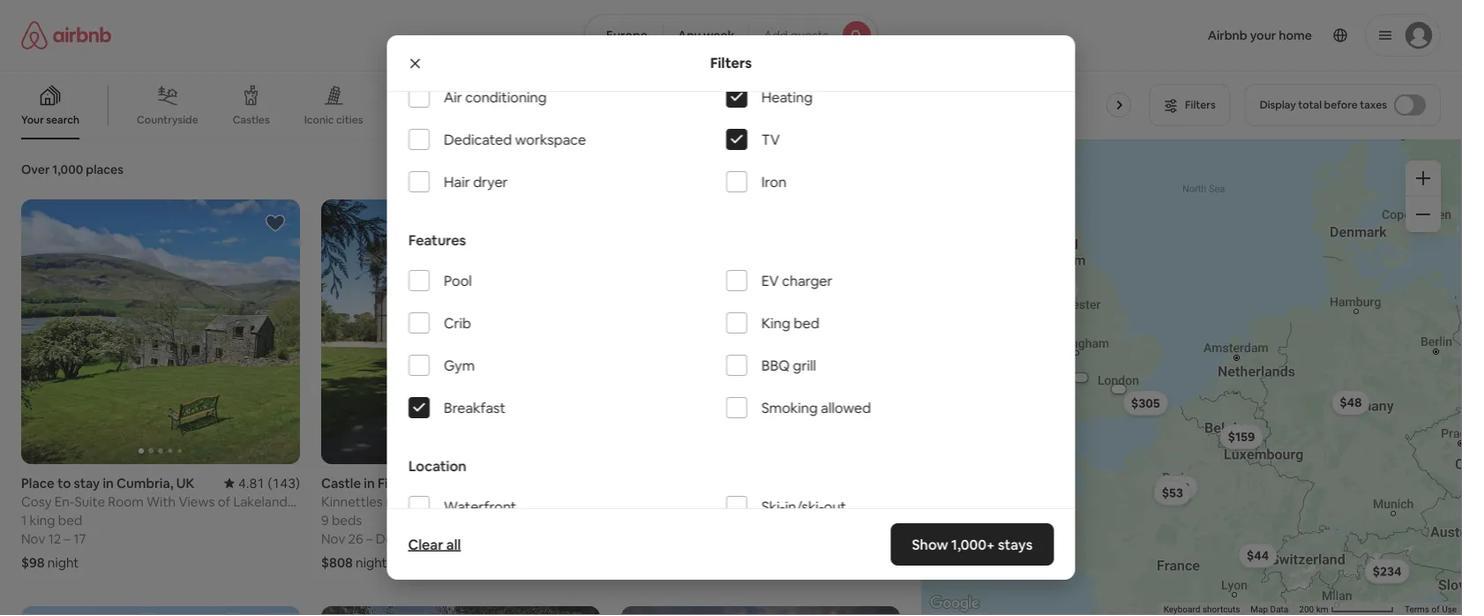 Task type: vqa. For each thing, say whether or not it's contained in the screenshot.
any week
yes



Task type: locate. For each thing, give the bounding box(es) containing it.
add
[[764, 27, 788, 43]]

europe button
[[584, 14, 664, 56]]

shortcuts
[[1203, 604, 1240, 615]]

1 horizontal spatial night
[[356, 554, 387, 571]]

clear all button
[[399, 527, 470, 562]]

air conditioning
[[444, 88, 547, 106]]

kinnettles
[[321, 493, 383, 510]]

cumbria,
[[117, 475, 173, 492]]

$310
[[1043, 282, 1071, 298]]

1 horizontal spatial bed
[[793, 314, 819, 332]]

nov
[[21, 530, 45, 547], [321, 530, 345, 547]]

1 – from the left
[[64, 530, 71, 547]]

0 horizontal spatial 1
[[21, 512, 27, 529]]

place to stay in cumbria, uk
[[21, 475, 195, 492]]

1 vertical spatial 1
[[403, 530, 409, 547]]

display
[[1260, 98, 1296, 112]]

1 inside 1 king bed nov 12 – 17 $98 night
[[21, 512, 27, 529]]

bed right the king at right
[[793, 314, 819, 332]]

bed
[[793, 314, 819, 332], [58, 512, 82, 529]]

– left 17
[[64, 530, 71, 547]]

1 left "king"
[[21, 512, 27, 529]]

– right 26
[[366, 530, 373, 547]]

over
[[21, 162, 50, 177]]

$234
[[1373, 564, 1402, 579]]

search
[[46, 113, 79, 127]]

add to wishlist: place to stay in cumbria, uk image
[[265, 213, 286, 234]]

keyboard
[[1164, 604, 1201, 615]]

place
[[21, 475, 55, 492]]

in left fife,
[[364, 475, 375, 492]]

ski-in/ski-out
[[761, 497, 846, 516]]

2 in from the left
[[364, 475, 375, 492]]

1 vertical spatial bed
[[58, 512, 82, 529]]

uk
[[176, 475, 195, 492], [407, 475, 425, 492]]

guests
[[791, 27, 829, 43]]

uk inside castle in fife, uk kinnettles mansion 9 beds nov 26 – dec 1 $808 night
[[407, 475, 425, 492]]

to
[[57, 475, 71, 492]]

bbq grill
[[761, 356, 816, 374]]

group
[[0, 71, 1151, 139], [21, 200, 300, 464], [321, 200, 600, 464], [621, 200, 900, 464]]

places
[[86, 162, 124, 177]]

4.81 (143)
[[238, 475, 300, 492]]

dedicated
[[444, 130, 512, 148]]

features
[[408, 231, 466, 249]]

bed inside filters dialog
[[793, 314, 819, 332]]

1
[[21, 512, 27, 529], [403, 530, 409, 547]]

iconic
[[304, 113, 334, 126]]

–
[[64, 530, 71, 547], [366, 530, 373, 547]]

pool
[[444, 271, 472, 290]]

waterfront
[[444, 497, 516, 516]]

$48
[[1340, 395, 1362, 411]]

0 horizontal spatial uk
[[176, 475, 195, 492]]

2 night from the left
[[356, 554, 387, 571]]

0 horizontal spatial night
[[48, 554, 79, 571]]

1 horizontal spatial –
[[366, 530, 373, 547]]

2 uk from the left
[[407, 475, 425, 492]]

bed up 17
[[58, 512, 82, 529]]

– inside 1 king bed nov 12 – 17 $98 night
[[64, 530, 71, 547]]

uk right "cumbria,"
[[176, 475, 195, 492]]

location
[[408, 457, 466, 475]]

$159 button
[[1220, 425, 1264, 449]]

show
[[912, 535, 949, 553]]

$310 button
[[1035, 278, 1079, 303]]

night inside 1 king bed nov 12 – 17 $98 night
[[48, 554, 79, 571]]

1 right 'dec'
[[403, 530, 409, 547]]

$53
[[1162, 485, 1184, 501]]

show 1,000+ stays
[[912, 535, 1033, 553]]

map
[[1251, 604, 1268, 615]]

1 king bed nov 12 – 17 $98 night
[[21, 512, 86, 571]]

12
[[48, 530, 61, 547]]

26
[[348, 530, 363, 547]]

(143)
[[268, 475, 300, 492]]

dryer
[[473, 173, 508, 191]]

filters
[[710, 54, 752, 72]]

hair dryer
[[444, 173, 508, 191]]

keyboard shortcuts button
[[1164, 603, 1240, 615]]

$44 button
[[1239, 543, 1277, 568]]

any week button
[[663, 14, 750, 56]]

1,000
[[52, 162, 83, 177]]

profile element
[[899, 0, 1441, 71]]

1 horizontal spatial in
[[364, 475, 375, 492]]

4.81 out of 5 average rating,  143 reviews image
[[224, 475, 300, 492]]

2 nov from the left
[[321, 530, 345, 547]]

1 horizontal spatial uk
[[407, 475, 425, 492]]

map data button
[[1251, 603, 1289, 615]]

smoking allowed
[[761, 399, 871, 417]]

night
[[48, 554, 79, 571], [356, 554, 387, 571]]

2 – from the left
[[366, 530, 373, 547]]

uk up mansion
[[407, 475, 425, 492]]

ev charger
[[761, 271, 832, 290]]

in/ski-
[[785, 497, 824, 516]]

smoking
[[761, 399, 818, 417]]

in inside castle in fife, uk kinnettles mansion 9 beds nov 26 – dec 1 $808 night
[[364, 475, 375, 492]]

before
[[1325, 98, 1358, 112]]

all
[[446, 535, 461, 553]]

nov down "king"
[[21, 530, 45, 547]]

0 horizontal spatial in
[[103, 475, 114, 492]]

0 vertical spatial bed
[[793, 314, 819, 332]]

workspace
[[515, 130, 586, 148]]

nov inside castle in fife, uk kinnettles mansion 9 beds nov 26 – dec 1 $808 night
[[321, 530, 345, 547]]

breakfast
[[444, 399, 505, 417]]

in right the stay
[[103, 475, 114, 492]]

ev
[[761, 271, 779, 290]]

$305 button
[[1124, 391, 1168, 416]]

1 horizontal spatial nov
[[321, 530, 345, 547]]

1 inside castle in fife, uk kinnettles mansion 9 beds nov 26 – dec 1 $808 night
[[403, 530, 409, 547]]

1 night from the left
[[48, 554, 79, 571]]

fife,
[[378, 475, 404, 492]]

1 horizontal spatial 1
[[403, 530, 409, 547]]

filters dialog
[[387, 35, 1076, 580]]

0 vertical spatial 1
[[21, 512, 27, 529]]

none search field containing europe
[[584, 14, 878, 56]]

night down 26
[[356, 554, 387, 571]]

nov down 9
[[321, 530, 345, 547]]

1 nov from the left
[[21, 530, 45, 547]]

night down '12'
[[48, 554, 79, 571]]

bed inside 1 king bed nov 12 – 17 $98 night
[[58, 512, 82, 529]]

taxes
[[1360, 98, 1388, 112]]

0 horizontal spatial bed
[[58, 512, 82, 529]]

200 km
[[1300, 604, 1331, 615]]

None search field
[[584, 14, 878, 56]]

google map
showing 36 stays. region
[[921, 139, 1463, 615]]

0 horizontal spatial –
[[64, 530, 71, 547]]

group containing iconic cities
[[0, 71, 1151, 139]]

0 horizontal spatial nov
[[21, 530, 45, 547]]



Task type: describe. For each thing, give the bounding box(es) containing it.
cities
[[336, 113, 363, 126]]

$305
[[1132, 395, 1161, 411]]

&
[[413, 113, 420, 127]]

terms of use link
[[1405, 604, 1457, 615]]

allowed
[[821, 399, 871, 417]]

heating
[[761, 88, 813, 106]]

1 uk from the left
[[176, 475, 195, 492]]

show 1,000+ stays link
[[891, 523, 1054, 566]]

out
[[824, 497, 846, 516]]

add guests button
[[749, 14, 878, 56]]

tv
[[761, 130, 780, 148]]

bed & breakfasts
[[391, 113, 476, 127]]

add guests
[[764, 27, 829, 43]]

bbq
[[761, 356, 790, 374]]

google image
[[926, 592, 984, 615]]

1,000+
[[952, 535, 996, 553]]

stays
[[999, 535, 1033, 553]]

9
[[321, 512, 329, 529]]

data
[[1271, 604, 1289, 615]]

countryside
[[137, 113, 198, 127]]

4.81
[[238, 475, 265, 492]]

terms
[[1405, 604, 1430, 615]]

king bed
[[761, 314, 819, 332]]

zoom out image
[[1417, 207, 1431, 222]]

europe
[[607, 27, 648, 43]]

17
[[74, 530, 86, 547]]

$159
[[1228, 429, 1256, 445]]

200 km button
[[1294, 603, 1400, 615]]

zoom in image
[[1417, 171, 1431, 185]]

$313
[[1163, 480, 1190, 496]]

your
[[21, 113, 44, 127]]

any
[[678, 27, 701, 43]]

crib
[[444, 314, 471, 332]]

gym
[[444, 356, 475, 374]]

$53 button
[[1154, 481, 1192, 506]]

castle
[[321, 475, 361, 492]]

castle in fife, uk kinnettles mansion 9 beds nov 26 – dec 1 $808 night
[[321, 475, 436, 571]]

$313 button
[[1155, 475, 1198, 500]]

charger
[[782, 271, 832, 290]]

conditioning
[[465, 88, 547, 106]]

week
[[704, 27, 735, 43]]

king
[[761, 314, 790, 332]]

your search
[[21, 113, 79, 127]]

over 1,000 places
[[21, 162, 124, 177]]

night inside castle in fife, uk kinnettles mansion 9 beds nov 26 – dec 1 $808 night
[[356, 554, 387, 571]]

hair
[[444, 173, 470, 191]]

$234 button
[[1365, 559, 1410, 584]]

iron
[[761, 173, 786, 191]]

ski-
[[761, 497, 785, 516]]

display total before taxes
[[1260, 98, 1388, 112]]

total
[[1299, 98, 1322, 112]]

mansion
[[386, 493, 436, 510]]

nov inside 1 king bed nov 12 – 17 $98 night
[[21, 530, 45, 547]]

$808
[[321, 554, 353, 571]]

any week
[[678, 27, 735, 43]]

200
[[1300, 604, 1314, 615]]

$48 button
[[1332, 390, 1370, 415]]

bed
[[391, 113, 411, 127]]

1 in from the left
[[103, 475, 114, 492]]

clear all
[[408, 535, 461, 553]]

of
[[1432, 604, 1440, 615]]

– inside castle in fife, uk kinnettles mansion 9 beds nov 26 – dec 1 $808 night
[[366, 530, 373, 547]]

map data
[[1251, 604, 1289, 615]]

use
[[1442, 604, 1457, 615]]

display total before taxes button
[[1245, 84, 1441, 126]]

dec
[[376, 530, 401, 547]]

stay
[[74, 475, 100, 492]]

castles
[[233, 113, 270, 127]]

beds
[[332, 512, 362, 529]]

clear
[[408, 535, 443, 553]]

keyboard shortcuts
[[1164, 604, 1240, 615]]

km
[[1317, 604, 1329, 615]]

iconic cities
[[304, 113, 363, 126]]



